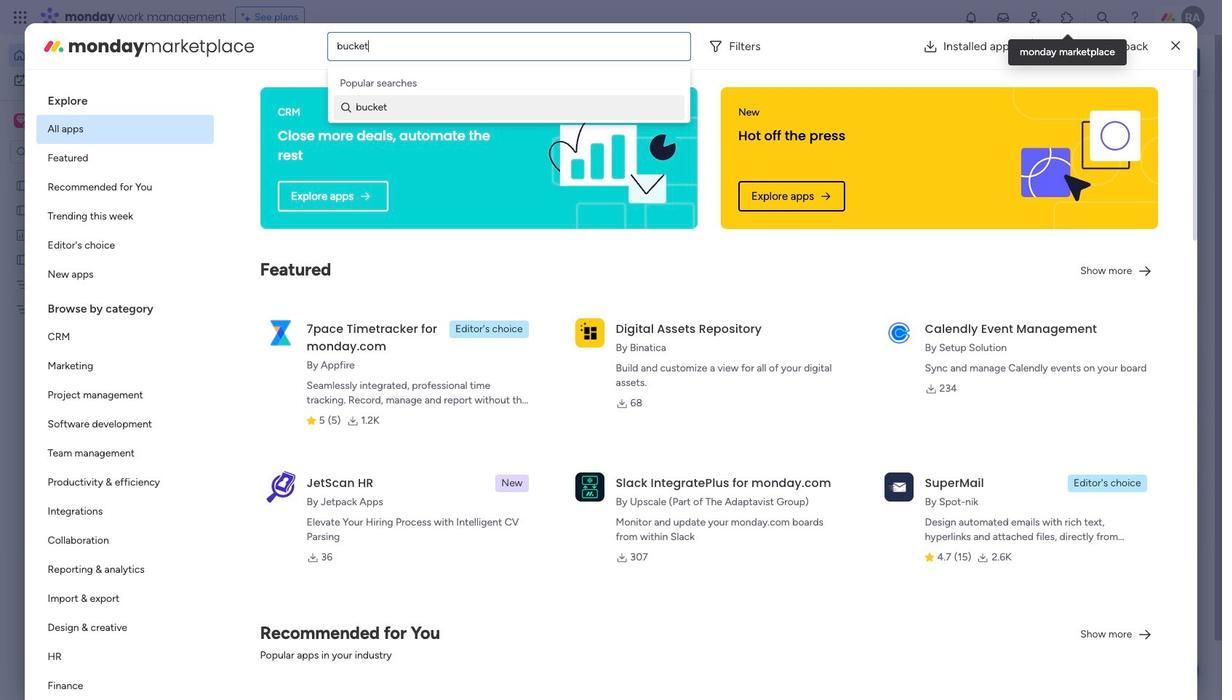 Task type: locate. For each thing, give the bounding box(es) containing it.
monday marketplace image
[[42, 35, 65, 58]]

see plans image
[[241, 9, 255, 25]]

list box
[[36, 82, 214, 701], [0, 170, 186, 518]]

dapulse x slim image
[[1172, 37, 1181, 55]]

select product image
[[13, 10, 28, 25]]

0 vertical spatial heading
[[36, 82, 214, 115]]

app logo image
[[266, 319, 295, 348], [575, 319, 604, 348], [885, 319, 914, 348], [266, 471, 295, 503], [575, 473, 604, 502], [885, 473, 914, 502]]

public board image
[[15, 178, 29, 192], [15, 203, 29, 217], [15, 253, 29, 266], [243, 266, 259, 282]]

workspace selection element
[[14, 112, 122, 131]]

1 vertical spatial heading
[[36, 290, 214, 323]]

public dashboard image
[[15, 228, 29, 242]]

help image
[[1128, 10, 1143, 25]]

heading
[[36, 82, 214, 115], [36, 290, 214, 323]]

1 heading from the top
[[36, 82, 214, 115]]

option
[[9, 44, 177, 67], [9, 68, 177, 92], [36, 115, 214, 144], [36, 144, 214, 173], [0, 172, 186, 175], [36, 173, 214, 202], [36, 202, 214, 231], [36, 231, 214, 261], [36, 261, 214, 290], [36, 323, 214, 352], [36, 352, 214, 381], [36, 381, 214, 410], [36, 410, 214, 440], [36, 440, 214, 469], [36, 469, 214, 498], [36, 498, 214, 527], [36, 527, 214, 556], [36, 556, 214, 585], [36, 585, 214, 614], [36, 614, 214, 643], [36, 643, 214, 672], [36, 672, 214, 701]]

workspace image
[[14, 113, 28, 129], [16, 113, 26, 129], [249, 641, 284, 676], [258, 645, 275, 671]]

templates image image
[[996, 110, 1188, 210]]

banner logo image
[[538, 98, 680, 219], [1022, 111, 1141, 206]]



Task type: vqa. For each thing, say whether or not it's contained in the screenshot.
tab
no



Task type: describe. For each thing, give the bounding box(es) containing it.
search everything image
[[1096, 10, 1111, 25]]

component image
[[294, 662, 306, 675]]

quick search results list box
[[225, 136, 948, 507]]

v2 bolt switch image
[[1108, 54, 1116, 70]]

invite members image
[[1028, 10, 1043, 25]]

monday marketplace image
[[1060, 10, 1075, 25]]

contact sales element
[[983, 487, 1201, 545]]

notifications image
[[964, 10, 979, 25]]

public board image inside quick search results list box
[[243, 266, 259, 282]]

1 horizontal spatial banner logo image
[[1022, 111, 1141, 206]]

Dropdown input text field
[[337, 40, 370, 52]]

update feed image
[[996, 10, 1011, 25]]

Search in workspace field
[[31, 144, 122, 160]]

2 heading from the top
[[36, 290, 214, 323]]

getting started element
[[983, 348, 1201, 406]]

0 horizontal spatial banner logo image
[[538, 98, 680, 219]]

help center element
[[983, 417, 1201, 476]]

ruby anderson image
[[1182, 6, 1205, 29]]

v2 user feedback image
[[994, 54, 1005, 70]]



